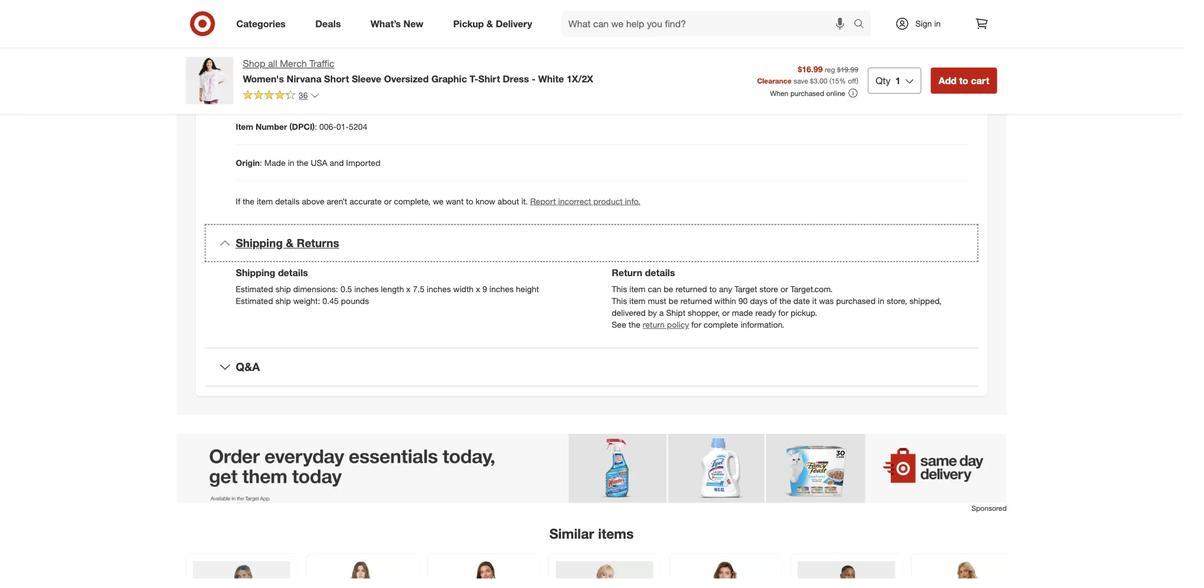 Task type: locate. For each thing, give the bounding box(es) containing it.
the right of
[[780, 296, 792, 307]]

short
[[324, 73, 349, 84]]

$16.99
[[798, 64, 823, 74]]

0 horizontal spatial to
[[466, 196, 474, 206]]

1 horizontal spatial x
[[476, 284, 481, 295]]

$19.99
[[838, 65, 859, 74]]

1 vertical spatial shipping
[[236, 267, 276, 279]]

2 horizontal spatial in
[[935, 18, 941, 29]]

88256656
[[260, 49, 297, 59]]

this up delivered
[[612, 296, 628, 307]]

this down return
[[612, 284, 628, 295]]

purchased down $
[[791, 89, 825, 98]]

: left all
[[255, 49, 258, 59]]

to
[[960, 75, 969, 86], [466, 196, 474, 206], [710, 284, 717, 295]]

tumble
[[372, 13, 399, 23]]

new
[[404, 18, 424, 29]]

What can we help you find? suggestions appear below search field
[[562, 11, 857, 37]]

inches up pounds
[[355, 284, 379, 295]]

graphic
[[432, 73, 467, 84]]

1 vertical spatial be
[[669, 296, 679, 307]]

q&a
[[236, 360, 260, 374]]

2 ship from the top
[[276, 296, 291, 307]]

item right if
[[257, 196, 273, 206]]

machine
[[314, 13, 345, 23]]

shipping inside the shipping & returns "dropdown button"
[[236, 236, 283, 250]]

x left 7.5
[[407, 284, 411, 295]]

0 vertical spatial item
[[257, 196, 273, 206]]

shipping down shipping & returns
[[236, 267, 276, 279]]

or down within
[[723, 308, 730, 319]]

women's stonewash denim v-neck mini dress - cupshe-xs-light blue image
[[193, 562, 290, 580]]

0 vertical spatial shipping
[[236, 236, 283, 250]]

in inside return details this item can be returned to any target store or target.com. this item must be returned within 90 days of the date it was purchased in store, shipped, delivered by a shipt shopper, or made ready for pickup. see the return policy for complete information.
[[879, 296, 885, 307]]

inches right 9
[[490, 284, 514, 295]]

& inside the pickup & delivery link
[[487, 18, 493, 29]]

1 vertical spatial returned
[[681, 296, 713, 307]]

0 vertical spatial returned
[[676, 284, 708, 295]]

1 vertical spatial for
[[692, 320, 702, 330]]

similar items region
[[177, 434, 1024, 580]]

dress
[[503, 73, 529, 84]]

and right care
[[257, 13, 272, 23]]

within
[[715, 296, 737, 307]]

usa
[[311, 157, 328, 168]]

details up dimensions:
[[278, 267, 308, 279]]

see
[[612, 320, 627, 330]]

shipping & returns
[[236, 236, 339, 250]]

x left 9
[[476, 284, 481, 295]]

1 horizontal spatial and
[[330, 157, 344, 168]]

: left 'made'
[[260, 157, 262, 168]]

to inside return details this item can be returned to any target store or target.com. this item must be returned within 90 days of the date it was purchased in store, shipped, delivered by a shipt shopper, or made ready for pickup. see the return policy for complete information.
[[710, 284, 717, 295]]

0 vertical spatial this
[[612, 284, 628, 295]]

01-
[[337, 121, 349, 132]]

2 horizontal spatial inches
[[490, 284, 514, 295]]

item up delivered
[[630, 296, 646, 307]]

the down delivered
[[629, 320, 641, 330]]

for right ready
[[779, 308, 789, 319]]

0 vertical spatial in
[[935, 18, 941, 29]]

accurate
[[350, 196, 382, 206]]

to left the any
[[710, 284, 717, 295]]

2 horizontal spatial to
[[960, 75, 969, 86]]

(dpci)
[[290, 121, 315, 132]]

ship
[[276, 284, 291, 295], [276, 296, 291, 307]]

shipping inside shipping details estimated ship dimensions: 0.5 inches length x 7.5 inches width x 9 inches height estimated ship weight: 0.45 pounds
[[236, 267, 276, 279]]

0 horizontal spatial &
[[286, 236, 294, 250]]

1 horizontal spatial to
[[710, 284, 717, 295]]

& for shipping
[[286, 236, 294, 250]]

shipping
[[236, 236, 283, 250], [236, 267, 276, 279]]

must
[[648, 296, 667, 307]]

0 vertical spatial purchased
[[791, 89, 825, 98]]

0 horizontal spatial and
[[257, 13, 272, 23]]

1 vertical spatial or
[[781, 284, 789, 295]]

2 vertical spatial to
[[710, 284, 717, 295]]

women's david bowie short sleeve graphic t-shirt dress - gray image
[[556, 562, 654, 580]]

any
[[720, 284, 733, 295]]

inches right 7.5
[[427, 284, 451, 295]]

1x/2x
[[567, 73, 594, 84]]

1
[[896, 75, 901, 86]]

returned
[[676, 284, 708, 295], [681, 296, 713, 307]]

2 shipping from the top
[[236, 267, 276, 279]]

ship left weight:
[[276, 296, 291, 307]]

for down shopper,
[[692, 320, 702, 330]]

advertisement region
[[177, 434, 1007, 504]]

details inside shipping details estimated ship dimensions: 0.5 inches length x 7.5 inches width x 9 inches height estimated ship weight: 0.45 pounds
[[278, 267, 308, 279]]

: for made
[[260, 157, 262, 168]]

tcin
[[236, 49, 255, 59]]

& right pickup
[[487, 18, 493, 29]]

: down the women's
[[254, 85, 256, 95]]

sponsored
[[972, 504, 1007, 513]]

cleaning:
[[274, 13, 311, 23]]

or right store
[[781, 284, 789, 295]]

target
[[735, 284, 758, 295]]

1 vertical spatial item
[[630, 284, 646, 295]]

to inside button
[[960, 75, 969, 86]]

shipping for shipping details estimated ship dimensions: 0.5 inches length x 7.5 inches width x 9 inches height estimated ship weight: 0.45 pounds
[[236, 267, 276, 279]]

save
[[794, 76, 809, 85]]

details inside return details this item can be returned to any target store or target.com. this item must be returned within 90 days of the date it was purchased in store, shipped, delivered by a shipt shopper, or made ready for pickup. see the return policy for complete information.
[[645, 267, 676, 279]]

0 vertical spatial for
[[779, 308, 789, 319]]

1 vertical spatial in
[[288, 157, 295, 168]]

in right sign
[[935, 18, 941, 29]]

merch
[[280, 58, 307, 69]]

shipping & returns button
[[205, 225, 979, 262]]

estimated down shipping & returns
[[236, 284, 273, 295]]

1 horizontal spatial purchased
[[837, 296, 876, 307]]

we
[[433, 196, 444, 206]]

items
[[598, 526, 634, 543]]

made
[[265, 157, 286, 168]]

1 inches from the left
[[355, 284, 379, 295]]

0 vertical spatial or
[[384, 196, 392, 206]]

0 vertical spatial estimated
[[236, 284, 273, 295]]

pickup.
[[791, 308, 818, 319]]

returns
[[297, 236, 339, 250]]

006-
[[320, 121, 337, 132]]

categories
[[236, 18, 286, 29]]

dry
[[401, 13, 414, 23]]

1 vertical spatial estimated
[[236, 296, 273, 307]]

0 horizontal spatial in
[[288, 157, 295, 168]]

be up shipt
[[669, 296, 679, 307]]

details up can
[[645, 267, 676, 279]]

2 x from the left
[[476, 284, 481, 295]]

what's new
[[371, 18, 424, 29]]

3.00
[[814, 76, 828, 85]]

purchased right was
[[837, 296, 876, 307]]

0 vertical spatial and
[[257, 13, 272, 23]]

allegra k women's casual ruffled sleeve a-line vintage gingham check sundress brown medium image
[[435, 562, 533, 580]]

ship left dimensions:
[[276, 284, 291, 295]]

women's
[[243, 73, 284, 84]]

in left store,
[[879, 296, 885, 307]]

the right if
[[243, 196, 255, 206]]

0 horizontal spatial x
[[407, 284, 411, 295]]

0 horizontal spatial or
[[384, 196, 392, 206]]

0 vertical spatial &
[[487, 18, 493, 29]]

width
[[454, 284, 474, 295]]

pounds
[[341, 296, 369, 307]]

of
[[770, 296, 778, 307]]

purchased
[[791, 89, 825, 98], [837, 296, 876, 307]]

know
[[476, 196, 496, 206]]

& inside the shipping & returns "dropdown button"
[[286, 236, 294, 250]]

& left returns
[[286, 236, 294, 250]]

made
[[732, 308, 754, 319]]

item
[[257, 196, 273, 206], [630, 284, 646, 295], [630, 296, 646, 307]]

1 vertical spatial ship
[[276, 296, 291, 307]]

(
[[830, 76, 832, 85]]

origin : made in the usa and imported
[[236, 157, 381, 168]]

:
[[255, 49, 258, 59], [254, 85, 256, 95], [315, 121, 317, 132], [260, 157, 262, 168]]

1 horizontal spatial for
[[779, 308, 789, 319]]

1 vertical spatial &
[[286, 236, 294, 250]]

all
[[268, 58, 277, 69]]

1 horizontal spatial or
[[723, 308, 730, 319]]

: for 88256656
[[255, 49, 258, 59]]

1 shipping from the top
[[236, 236, 283, 250]]

0 vertical spatial to
[[960, 75, 969, 86]]

1 horizontal spatial in
[[879, 296, 885, 307]]

to right add
[[960, 75, 969, 86]]

or
[[384, 196, 392, 206], [781, 284, 789, 295], [723, 308, 730, 319]]

2 vertical spatial in
[[879, 296, 885, 307]]

1 horizontal spatial &
[[487, 18, 493, 29]]

details for shipping
[[278, 267, 308, 279]]

complete,
[[394, 196, 431, 206]]

or right accurate
[[384, 196, 392, 206]]

care
[[236, 13, 255, 23]]

1 vertical spatial purchased
[[837, 296, 876, 307]]

to right want
[[466, 196, 474, 206]]

1 vertical spatial this
[[612, 296, 628, 307]]

2 horizontal spatial or
[[781, 284, 789, 295]]

length
[[381, 284, 404, 295]]

estimated left weight:
[[236, 296, 273, 307]]

1 estimated from the top
[[236, 284, 273, 295]]

& for pickup
[[487, 18, 493, 29]]

shipping down if
[[236, 236, 283, 250]]

policy
[[667, 320, 690, 330]]

)
[[857, 76, 859, 85]]

allegra k women's floral embroidered contrast collar elastic waist dress yellow medium image
[[677, 562, 775, 580]]

pickup & delivery
[[453, 18, 533, 29]]

deals link
[[305, 11, 356, 37]]

1 horizontal spatial inches
[[427, 284, 451, 295]]

was
[[820, 296, 834, 307]]

pickup & delivery link
[[443, 11, 547, 37]]

in right 'made'
[[288, 157, 295, 168]]

shipped,
[[910, 296, 942, 307]]

0 horizontal spatial inches
[[355, 284, 379, 295]]

2 inches from the left
[[427, 284, 451, 295]]

$
[[811, 76, 814, 85]]

and right usa
[[330, 157, 344, 168]]

can
[[648, 284, 662, 295]]

item left can
[[630, 284, 646, 295]]

if the item details above aren't accurate or complete, we want to know about it. report incorrect product info.
[[236, 196, 641, 206]]

0 vertical spatial ship
[[276, 284, 291, 295]]

sign in link
[[886, 11, 960, 37]]

%
[[840, 76, 847, 85]]

be right can
[[664, 284, 674, 295]]

36
[[299, 90, 308, 101]]



Task type: describe. For each thing, give the bounding box(es) containing it.
wash,
[[348, 13, 370, 23]]

-
[[532, 73, 536, 84]]

add to cart button
[[932, 68, 998, 94]]

delivery
[[496, 18, 533, 29]]

online
[[827, 89, 846, 98]]

traffic
[[310, 58, 335, 69]]

target.com.
[[791, 284, 833, 295]]

deals
[[316, 18, 341, 29]]

q&a button
[[205, 349, 979, 386]]

it.
[[522, 196, 528, 206]]

categories link
[[226, 11, 301, 37]]

3 inches from the left
[[490, 284, 514, 295]]

reg
[[825, 65, 836, 74]]

height
[[516, 284, 539, 295]]

tcin : 88256656
[[236, 49, 297, 59]]

shop all merch traffic women's nirvana short sleeve oversized graphic t-shirt dress - white 1x/2x
[[243, 58, 594, 84]]

return
[[612, 267, 643, 279]]

shirt
[[479, 73, 500, 84]]

allegra k women's sweetheart neckline straps sleeveless button down denim dresses blue large image
[[920, 562, 1017, 580]]

$16.99 reg $19.99 clearance save $ 3.00 ( 15 % off )
[[758, 64, 859, 85]]

15
[[832, 76, 840, 85]]

oversized
[[384, 73, 429, 84]]

196761717643
[[258, 85, 314, 95]]

2 this from the top
[[612, 296, 628, 307]]

weight:
[[293, 296, 320, 307]]

purchased inside return details this item can be returned to any target store or target.com. this item must be returned within 90 days of the date it was purchased in store, shipped, delivered by a shipt shopper, or made ready for pickup. see the return policy for complete information.
[[837, 296, 876, 307]]

90
[[739, 296, 748, 307]]

dimensions:
[[293, 284, 338, 295]]

: left 006-
[[315, 121, 317, 132]]

qty 1
[[876, 75, 901, 86]]

about
[[498, 196, 519, 206]]

sleeve
[[352, 73, 382, 84]]

1 this from the top
[[612, 284, 628, 295]]

shipping for shipping & returns
[[236, 236, 283, 250]]

cart
[[972, 75, 990, 86]]

item number (dpci) : 006-01-5204
[[236, 121, 368, 132]]

2 estimated from the top
[[236, 296, 273, 307]]

report incorrect product info. button
[[531, 195, 641, 207]]

36 link
[[243, 90, 320, 103]]

details for return
[[645, 267, 676, 279]]

product
[[594, 196, 623, 206]]

store,
[[887, 296, 908, 307]]

1 vertical spatial and
[[330, 157, 344, 168]]

date
[[794, 296, 811, 307]]

women's david bowie short sleeve oversized graphic t-shirt dress - gray 1x/2x image
[[798, 562, 896, 580]]

shop
[[243, 58, 266, 69]]

nirvana
[[287, 73, 322, 84]]

sign in
[[916, 18, 941, 29]]

5204
[[349, 121, 368, 132]]

days
[[751, 296, 768, 307]]

0 vertical spatial be
[[664, 284, 674, 295]]

if
[[236, 196, 241, 206]]

incorrect
[[559, 196, 592, 206]]

by
[[649, 308, 657, 319]]

when purchased online
[[771, 89, 846, 98]]

qty
[[876, 75, 891, 86]]

want
[[446, 196, 464, 206]]

similar
[[550, 526, 595, 543]]

: for 196761717643
[[254, 85, 256, 95]]

care and cleaning: machine wash, tumble dry
[[236, 13, 414, 23]]

item
[[236, 121, 253, 132]]

origin
[[236, 157, 260, 168]]

1 vertical spatial to
[[466, 196, 474, 206]]

details left above
[[275, 196, 300, 206]]

0 horizontal spatial for
[[692, 320, 702, 330]]

0 horizontal spatial purchased
[[791, 89, 825, 98]]

report
[[531, 196, 556, 206]]

9
[[483, 284, 487, 295]]

aren't
[[327, 196, 347, 206]]

allegra k women's 3/4 sleeve button front flare mini shirt dress white x-small image
[[314, 562, 412, 580]]

image of women's nirvana short sleeve oversized graphic t-shirt dress - white 1x/2x image
[[186, 57, 234, 104]]

return
[[643, 320, 665, 330]]

complete
[[704, 320, 739, 330]]

delivered
[[612, 308, 646, 319]]

2 vertical spatial or
[[723, 308, 730, 319]]

sign
[[916, 18, 933, 29]]

shipping details estimated ship dimensions: 0.5 inches length x 7.5 inches width x 9 inches height estimated ship weight: 0.45 pounds
[[236, 267, 539, 307]]

2 vertical spatial item
[[630, 296, 646, 307]]

information.
[[741, 320, 785, 330]]

ready
[[756, 308, 777, 319]]

white
[[539, 73, 564, 84]]

return policy link
[[643, 320, 690, 330]]

shopper,
[[688, 308, 720, 319]]

1 x from the left
[[407, 284, 411, 295]]

clearance
[[758, 76, 792, 85]]

add to cart
[[939, 75, 990, 86]]

0.45
[[323, 296, 339, 307]]

the left usa
[[297, 157, 309, 168]]

search
[[849, 19, 877, 31]]

7.5
[[413, 284, 425, 295]]

what's new link
[[361, 11, 439, 37]]

what's
[[371, 18, 401, 29]]

a
[[660, 308, 664, 319]]

1 ship from the top
[[276, 284, 291, 295]]



Task type: vqa. For each thing, say whether or not it's contained in the screenshot.
Return details
yes



